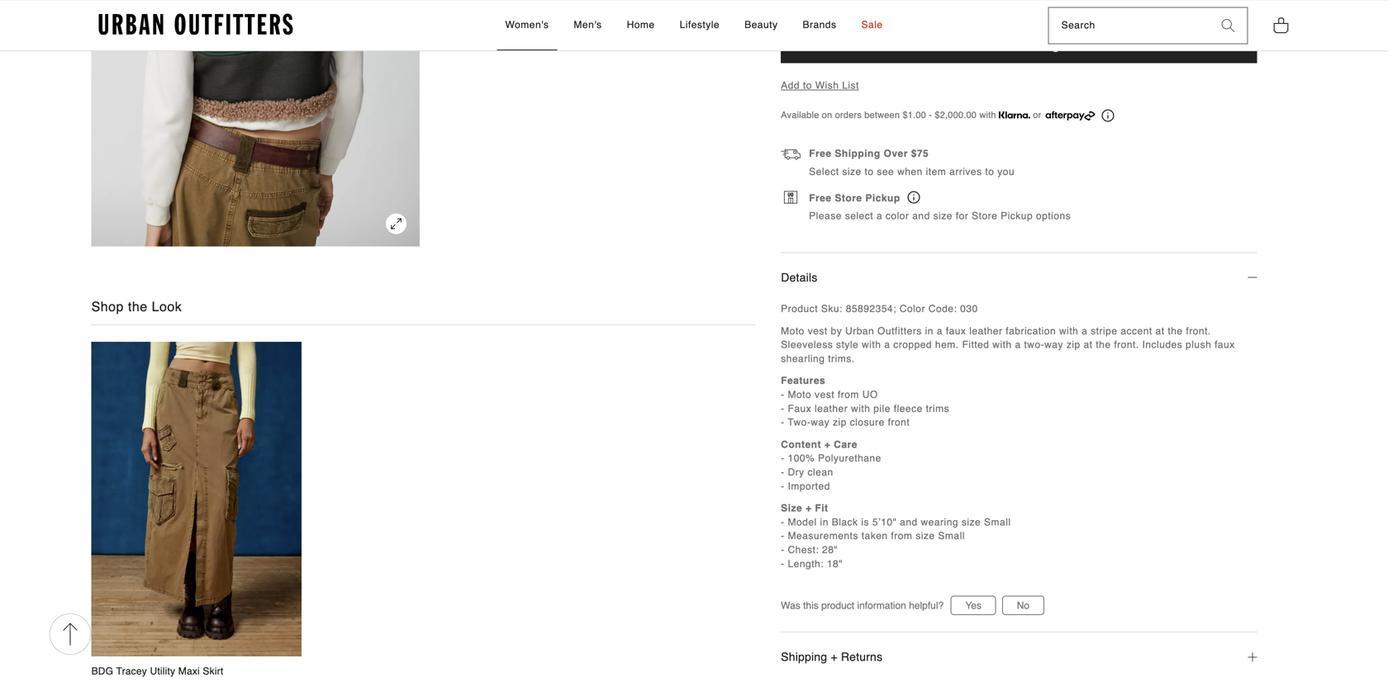 Task type: vqa. For each thing, say whether or not it's contained in the screenshot.
also
no



Task type: describe. For each thing, give the bounding box(es) containing it.
way inside moto vest by urban outfitters in a faux leather fabrication with a stripe accent at the front. sleeveless style with a cropped hem. fitted with a two-way zip at the front. includes plush faux shearling trims.
[[1045, 339, 1064, 351]]

1 store pickup image from the left
[[785, 192, 798, 204]]

sale
[[862, 19, 883, 30]]

size down wearing
[[916, 531, 936, 542]]

lifestyle
[[680, 19, 720, 30]]

fleece
[[894, 403, 923, 415]]

bag
[[1032, 35, 1061, 52]]

size + fit - model in black is 5'10" and wearing size small - measurements taken from size small - chest: 28" - length: 18"
[[781, 503, 1012, 570]]

0 horizontal spatial front.
[[1115, 339, 1140, 351]]

a left color
[[877, 210, 883, 222]]

utility
[[150, 666, 175, 678]]

product
[[822, 600, 855, 612]]

moto inside moto vest by urban outfitters in a faux leather fabrication with a stripe accent at the front. sleeveless style with a cropped hem. fitted with a two-way zip at the front. includes plush faux shearling trims.
[[781, 326, 805, 337]]

content + care - 100% polyurethane - dry clean - imported
[[781, 439, 882, 492]]

content
[[781, 439, 822, 451]]

front
[[889, 417, 910, 429]]

care
[[834, 439, 858, 451]]

shipping + returns button
[[781, 633, 1258, 678]]

details button
[[781, 253, 1258, 303]]

bdg
[[91, 666, 113, 678]]

0 horizontal spatial pickup
[[866, 192, 901, 204]]

with right fitted
[[993, 339, 1012, 351]]

free shipping over $75 select size to see when item arrives to you
[[810, 148, 1015, 178]]

add to wish list
[[781, 80, 860, 91]]

arrives
[[950, 166, 983, 178]]

free for free shipping over $75 select size to see when item arrives to you
[[810, 148, 832, 160]]

please select a color and size for store pickup options
[[810, 210, 1072, 222]]

taken
[[862, 531, 888, 542]]

chest:
[[788, 545, 819, 556]]

plush
[[1186, 339, 1212, 351]]

women's
[[506, 19, 549, 30]]

over
[[884, 148, 909, 160]]

to left wish
[[804, 80, 813, 91]]

two-
[[788, 417, 811, 429]]

85892354;
[[846, 303, 897, 315]]

main navigation element
[[357, 1, 1032, 50]]

from inside features - moto vest from uo - faux leather with pile fleece trims - two-way zip closure front
[[838, 389, 860, 401]]

leather for faux
[[970, 326, 1003, 337]]

and inside size + fit - model in black is 5'10" and wearing size small - measurements taken from size small - chest: 28" - length: 18"
[[900, 517, 918, 529]]

0 horizontal spatial faux
[[946, 326, 967, 337]]

add for add to wish list
[[781, 80, 800, 91]]

1 horizontal spatial the
[[1097, 339, 1112, 351]]

returns
[[842, 651, 883, 664]]

0 vertical spatial the
[[128, 299, 148, 315]]

in for model
[[821, 517, 829, 529]]

shop
[[91, 299, 124, 315]]

available on orders between $1.00 - $2,000.00 with
[[781, 110, 1000, 120]]

product
[[781, 303, 819, 315]]

to left see
[[865, 166, 874, 178]]

zip inside moto vest by urban outfitters in a faux leather fabrication with a stripe accent at the front. sleeveless style with a cropped hem. fitted with a two-way zip at the front. includes plush faux shearling trims.
[[1067, 339, 1081, 351]]

add to bag button
[[781, 24, 1258, 63]]

no button
[[1003, 596, 1045, 616]]

home link
[[619, 1, 664, 50]]

lifestyle link
[[672, 1, 728, 50]]

zoom in image
[[386, 214, 407, 234]]

select
[[846, 210, 874, 222]]

size left for at the top
[[934, 210, 953, 222]]

klarna image
[[1000, 111, 1031, 119]]

sku:
[[822, 303, 843, 315]]

with down urban
[[862, 339, 882, 351]]

beauty
[[745, 19, 778, 30]]

fitted
[[963, 339, 990, 351]]

shop the look
[[91, 299, 182, 315]]

accent
[[1121, 326, 1153, 337]]

product sku: 85892354; color code: 030
[[781, 303, 979, 315]]

size inside free shipping over $75 select size to see when item arrives to you
[[843, 166, 862, 178]]

on
[[822, 110, 833, 120]]

wearing
[[921, 517, 959, 529]]

helpful?
[[910, 600, 944, 612]]

vest inside moto vest by urban outfitters in a faux leather fabrication with a stripe accent at the front. sleeveless style with a cropped hem. fitted with a two-way zip at the front. includes plush faux shearling trims.
[[808, 326, 828, 337]]

imported
[[788, 481, 831, 492]]

beauty link
[[737, 1, 787, 50]]

with left klarna image
[[980, 110, 997, 120]]

faux
[[788, 403, 812, 415]]

search image
[[1222, 19, 1236, 32]]

details
[[781, 271, 818, 284]]

no
[[1018, 600, 1030, 612]]

or
[[1034, 110, 1042, 120]]

2 store pickup image from the left
[[908, 192, 921, 204]]

shipping inside free shipping over $75 select size to see when item arrives to you
[[835, 148, 881, 160]]

dry
[[788, 467, 805, 479]]

brands link
[[795, 1, 845, 50]]

size right wearing
[[962, 517, 982, 529]]

was this product information helpful?
[[781, 600, 944, 612]]

outfitters
[[878, 326, 922, 337]]

my shopping bag image
[[1274, 16, 1290, 34]]

store pickup image
[[785, 192, 798, 204]]

100%
[[788, 453, 815, 465]]

information
[[858, 600, 907, 612]]

yes
[[966, 600, 982, 612]]

please
[[810, 210, 842, 222]]

hem.
[[936, 339, 960, 351]]

home
[[627, 19, 655, 30]]

shipping + returns
[[781, 651, 883, 664]]

pile
[[874, 403, 891, 415]]

0 vertical spatial and
[[913, 210, 931, 222]]

polyurethane
[[819, 453, 882, 465]]

sleeveless
[[781, 339, 834, 351]]

for
[[956, 210, 969, 222]]

you
[[998, 166, 1015, 178]]

color
[[886, 210, 910, 222]]

shearling
[[781, 353, 825, 365]]

way inside features - moto vest from uo - faux leather with pile fleece trims - two-way zip closure front
[[811, 417, 830, 429]]

look
[[152, 299, 182, 315]]

free for free store pickup
[[810, 192, 832, 204]]

add for add to bag
[[978, 35, 1008, 52]]

2 horizontal spatial the
[[1169, 326, 1184, 337]]

a left two-
[[1016, 339, 1022, 351]]

features
[[781, 375, 826, 387]]

fit
[[815, 503, 829, 515]]

1 vertical spatial store
[[972, 210, 998, 222]]

1 horizontal spatial at
[[1156, 326, 1165, 337]]

030
[[961, 303, 979, 315]]

men's link
[[566, 1, 611, 50]]

1 horizontal spatial pickup
[[1001, 210, 1034, 222]]

1 horizontal spatial front.
[[1187, 326, 1212, 337]]



Task type: locate. For each thing, give the bounding box(es) containing it.
at
[[1156, 326, 1165, 337], [1084, 339, 1093, 351]]

free store pickup
[[810, 192, 904, 204]]

length:
[[788, 559, 824, 570]]

measurements
[[788, 531, 859, 542]]

0 horizontal spatial shipping
[[781, 651, 828, 664]]

includes
[[1143, 339, 1183, 351]]

bdg tracey utility maxi skirt
[[91, 666, 224, 678]]

0 horizontal spatial in
[[821, 517, 829, 529]]

to left you on the right top
[[986, 166, 995, 178]]

clean
[[808, 467, 834, 479]]

vest
[[808, 326, 828, 337], [815, 389, 835, 401]]

options
[[1037, 210, 1072, 222]]

0 horizontal spatial way
[[811, 417, 830, 429]]

store up the select
[[835, 192, 863, 204]]

a
[[877, 210, 883, 222], [937, 326, 943, 337], [1082, 326, 1088, 337], [885, 339, 891, 351], [1016, 339, 1022, 351]]

maxi
[[178, 666, 200, 678]]

front. down accent
[[1115, 339, 1140, 351]]

way down 'fabrication'
[[1045, 339, 1064, 351]]

pickup up color
[[866, 192, 901, 204]]

1 vertical spatial leather
[[815, 403, 848, 415]]

0 vertical spatial small
[[985, 517, 1012, 529]]

vest up "sleeveless"
[[808, 326, 828, 337]]

two-
[[1025, 339, 1045, 351]]

skirt
[[203, 666, 224, 678]]

size
[[843, 166, 862, 178], [934, 210, 953, 222], [962, 517, 982, 529], [916, 531, 936, 542]]

wish
[[816, 80, 839, 91]]

0 vertical spatial in
[[926, 326, 934, 337]]

faux up hem.
[[946, 326, 967, 337]]

0 horizontal spatial store pickup image
[[785, 192, 798, 204]]

store pickup image up color
[[908, 192, 921, 204]]

+ inside content + care - 100% polyurethane - dry clean - imported
[[825, 439, 831, 451]]

faux right 'plush'
[[1215, 339, 1236, 351]]

and right "5'10""
[[900, 517, 918, 529]]

1 vertical spatial the
[[1169, 326, 1184, 337]]

0 vertical spatial free
[[810, 148, 832, 160]]

0 vertical spatial from
[[838, 389, 860, 401]]

women's link
[[497, 1, 558, 50]]

with up closure
[[852, 403, 871, 415]]

afterpay image
[[1046, 111, 1096, 121]]

the
[[128, 299, 148, 315], [1169, 326, 1184, 337], [1097, 339, 1112, 351]]

store right for at the top
[[972, 210, 998, 222]]

0 vertical spatial way
[[1045, 339, 1064, 351]]

moto up the faux
[[788, 389, 812, 401]]

shipping up see
[[835, 148, 881, 160]]

a left stripe
[[1082, 326, 1088, 337]]

1 horizontal spatial store pickup image
[[908, 192, 921, 204]]

zip right two-
[[1067, 339, 1081, 351]]

zip up "care"
[[833, 417, 847, 429]]

vest down features
[[815, 389, 835, 401]]

+ for content
[[825, 439, 831, 451]]

0 vertical spatial +
[[825, 439, 831, 451]]

see
[[878, 166, 895, 178]]

with
[[980, 110, 997, 120], [1060, 326, 1079, 337], [862, 339, 882, 351], [993, 339, 1012, 351], [852, 403, 871, 415]]

None search field
[[1050, 8, 1210, 43]]

small down wearing
[[939, 531, 966, 542]]

18"
[[827, 559, 843, 570]]

urban outfitters image
[[99, 14, 293, 35]]

1 vertical spatial add
[[781, 80, 800, 91]]

item
[[926, 166, 947, 178]]

list
[[843, 80, 860, 91]]

$2,000.00
[[935, 110, 977, 120]]

0 vertical spatial moto
[[781, 326, 805, 337]]

yes button
[[951, 596, 997, 616]]

in for outfitters
[[926, 326, 934, 337]]

in inside size + fit - model in black is 5'10" and wearing size small - measurements taken from size small - chest: 28" - length: 18"
[[821, 517, 829, 529]]

vest inside features - moto vest from uo - faux leather with pile fleece trims - two-way zip closure front
[[815, 389, 835, 401]]

+ inside "dropdown button"
[[831, 651, 838, 664]]

1 vertical spatial +
[[806, 503, 812, 515]]

from left uo
[[838, 389, 860, 401]]

zip inside features - moto vest from uo - faux leather with pile fleece trims - two-way zip closure front
[[833, 417, 847, 429]]

+ left "care"
[[825, 439, 831, 451]]

and
[[913, 210, 931, 222], [900, 517, 918, 529]]

features - moto vest from uo - faux leather with pile fleece trims - two-way zip closure front
[[781, 375, 950, 429]]

-
[[929, 110, 933, 120], [781, 389, 785, 401], [781, 403, 785, 415], [781, 417, 785, 429], [781, 453, 785, 465], [781, 467, 785, 479], [781, 481, 785, 492], [781, 517, 785, 529], [781, 531, 785, 542], [781, 545, 785, 556], [781, 559, 785, 570]]

from inside size + fit - model in black is 5'10" and wearing size small - measurements taken from size small - chest: 28" - length: 18"
[[892, 531, 913, 542]]

0 horizontal spatial leather
[[815, 403, 848, 415]]

28"
[[823, 545, 838, 556]]

pickup left options
[[1001, 210, 1034, 222]]

1 horizontal spatial zip
[[1067, 339, 1081, 351]]

the down stripe
[[1097, 339, 1112, 351]]

with inside features - moto vest from uo - faux leather with pile fleece trims - two-way zip closure front
[[852, 403, 871, 415]]

style
[[837, 339, 859, 351]]

shipping
[[835, 148, 881, 160], [781, 651, 828, 664]]

in
[[926, 326, 934, 337], [821, 517, 829, 529]]

add inside button
[[978, 35, 1008, 52]]

1 free from the top
[[810, 148, 832, 160]]

free
[[810, 148, 832, 160], [810, 192, 832, 204]]

add to wish list button
[[781, 80, 860, 91]]

+ for size
[[806, 503, 812, 515]]

moto inside features - moto vest from uo - faux leather with pile fleece trims - two-way zip closure front
[[788, 389, 812, 401]]

and right color
[[913, 210, 931, 222]]

add up available
[[781, 80, 800, 91]]

1 vertical spatial faux
[[1215, 339, 1236, 351]]

trims
[[926, 403, 950, 415]]

in inside moto vest by urban outfitters in a faux leather fabrication with a stripe accent at the front. sleeveless style with a cropped hem. fitted with a two-way zip at the front. includes plush faux shearling trims.
[[926, 326, 934, 337]]

Search text field
[[1050, 8, 1210, 43]]

2 free from the top
[[810, 192, 832, 204]]

1 vertical spatial shipping
[[781, 651, 828, 664]]

add left bag
[[978, 35, 1008, 52]]

1 vertical spatial small
[[939, 531, 966, 542]]

store pickup image down shipping options icon at the right of the page
[[785, 192, 798, 204]]

1 vertical spatial moto
[[788, 389, 812, 401]]

add to bag
[[978, 35, 1061, 52]]

free inside free shipping over $75 select size to see when item arrives to you
[[810, 148, 832, 160]]

1 vertical spatial zip
[[833, 417, 847, 429]]

1 horizontal spatial in
[[926, 326, 934, 337]]

with left stripe
[[1060, 326, 1079, 337]]

brands
[[803, 19, 837, 30]]

0 vertical spatial pickup
[[866, 192, 901, 204]]

to inside button
[[1013, 35, 1028, 52]]

size
[[781, 503, 803, 515]]

5'10"
[[873, 517, 897, 529]]

2 vertical spatial the
[[1097, 339, 1112, 351]]

was
[[781, 600, 801, 612]]

model
[[788, 517, 817, 529]]

leather right the faux
[[815, 403, 848, 415]]

fabrication
[[1006, 326, 1057, 337]]

black
[[832, 517, 859, 529]]

front.
[[1187, 326, 1212, 337], [1115, 339, 1140, 351]]

+ left fit
[[806, 503, 812, 515]]

+ inside size + fit - model in black is 5'10" and wearing size small - measurements taken from size small - chest: 28" - length: 18"
[[806, 503, 812, 515]]

1 vertical spatial front.
[[1115, 339, 1140, 351]]

1 horizontal spatial store
[[972, 210, 998, 222]]

1 vertical spatial and
[[900, 517, 918, 529]]

color
[[900, 303, 926, 315]]

$75
[[912, 148, 929, 160]]

leather up fitted
[[970, 326, 1003, 337]]

1 vertical spatial vest
[[815, 389, 835, 401]]

1 vertical spatial in
[[821, 517, 829, 529]]

small right wearing
[[985, 517, 1012, 529]]

0 horizontal spatial add
[[781, 80, 800, 91]]

0 horizontal spatial the
[[128, 299, 148, 315]]

way down the faux
[[811, 417, 830, 429]]

0 horizontal spatial small
[[939, 531, 966, 542]]

+ left returns
[[831, 651, 838, 664]]

free up 'please'
[[810, 192, 832, 204]]

between
[[865, 110, 901, 120]]

1 horizontal spatial small
[[985, 517, 1012, 529]]

bdg tracey utility maxi skirt image
[[91, 342, 302, 657]]

1 vertical spatial from
[[892, 531, 913, 542]]

by
[[831, 326, 843, 337]]

0 vertical spatial leather
[[970, 326, 1003, 337]]

1 horizontal spatial leather
[[970, 326, 1003, 337]]

uo donald moto vest #4 image
[[91, 0, 420, 247]]

1 horizontal spatial way
[[1045, 339, 1064, 351]]

1 horizontal spatial add
[[978, 35, 1008, 52]]

men's
[[574, 19, 602, 30]]

to left bag
[[1013, 35, 1028, 52]]

shipping options image
[[781, 147, 801, 167]]

0 horizontal spatial zip
[[833, 417, 847, 429]]

1 horizontal spatial faux
[[1215, 339, 1236, 351]]

0 vertical spatial store
[[835, 192, 863, 204]]

in up "cropped"
[[926, 326, 934, 337]]

front. up 'plush'
[[1187, 326, 1212, 337]]

0 vertical spatial zip
[[1067, 339, 1081, 351]]

way
[[1045, 339, 1064, 351], [811, 417, 830, 429]]

shipping down this
[[781, 651, 828, 664]]

0 horizontal spatial at
[[1084, 339, 1093, 351]]

1 vertical spatial pickup
[[1001, 210, 1034, 222]]

1 vertical spatial free
[[810, 192, 832, 204]]

shipping inside "dropdown button"
[[781, 651, 828, 664]]

leather inside features - moto vest from uo - faux leather with pile fleece trims - two-way zip closure front
[[815, 403, 848, 415]]

leather for faux
[[815, 403, 848, 415]]

at up the includes
[[1156, 326, 1165, 337]]

at down stripe
[[1084, 339, 1093, 351]]

0 horizontal spatial from
[[838, 389, 860, 401]]

1 vertical spatial at
[[1084, 339, 1093, 351]]

moto up "sleeveless"
[[781, 326, 805, 337]]

in up measurements
[[821, 517, 829, 529]]

1 vertical spatial way
[[811, 417, 830, 429]]

this
[[804, 600, 819, 612]]

0 vertical spatial faux
[[946, 326, 967, 337]]

+ for shipping
[[831, 651, 838, 664]]

from down "5'10""
[[892, 531, 913, 542]]

0 vertical spatial front.
[[1187, 326, 1212, 337]]

0 vertical spatial vest
[[808, 326, 828, 337]]

urban
[[846, 326, 875, 337]]

1 horizontal spatial shipping
[[835, 148, 881, 160]]

0 vertical spatial at
[[1156, 326, 1165, 337]]

to
[[1013, 35, 1028, 52], [804, 80, 813, 91], [865, 166, 874, 178], [986, 166, 995, 178]]

code:
[[929, 303, 958, 315]]

closure
[[850, 417, 885, 429]]

sale link
[[854, 1, 892, 50]]

0 horizontal spatial store
[[835, 192, 863, 204]]

a down outfitters
[[885, 339, 891, 351]]

$1.00
[[903, 110, 927, 120]]

0 vertical spatial add
[[978, 35, 1008, 52]]

store pickup image
[[785, 192, 798, 204], [908, 192, 921, 204]]

size up free store pickup
[[843, 166, 862, 178]]

+
[[825, 439, 831, 451], [806, 503, 812, 515], [831, 651, 838, 664]]

2 vertical spatial +
[[831, 651, 838, 664]]

the up the includes
[[1169, 326, 1184, 337]]

available
[[781, 110, 820, 120]]

tracey
[[116, 666, 147, 678]]

the left look
[[128, 299, 148, 315]]

leather inside moto vest by urban outfitters in a faux leather fabrication with a stripe accent at the front. sleeveless style with a cropped hem. fitted with a two-way zip at the front. includes plush faux shearling trims.
[[970, 326, 1003, 337]]

a up hem.
[[937, 326, 943, 337]]

moto vest by urban outfitters in a faux leather fabrication with a stripe accent at the front. sleeveless style with a cropped hem. fitted with a two-way zip at the front. includes plush faux shearling trims.
[[781, 326, 1236, 365]]

1 horizontal spatial from
[[892, 531, 913, 542]]

stripe
[[1091, 326, 1118, 337]]

bdg tracey utility maxi skirt link
[[91, 342, 302, 678]]

0 vertical spatial shipping
[[835, 148, 881, 160]]

free up select
[[810, 148, 832, 160]]

moto
[[781, 326, 805, 337], [788, 389, 812, 401]]

when
[[898, 166, 923, 178]]

or button
[[1000, 108, 1115, 122]]



